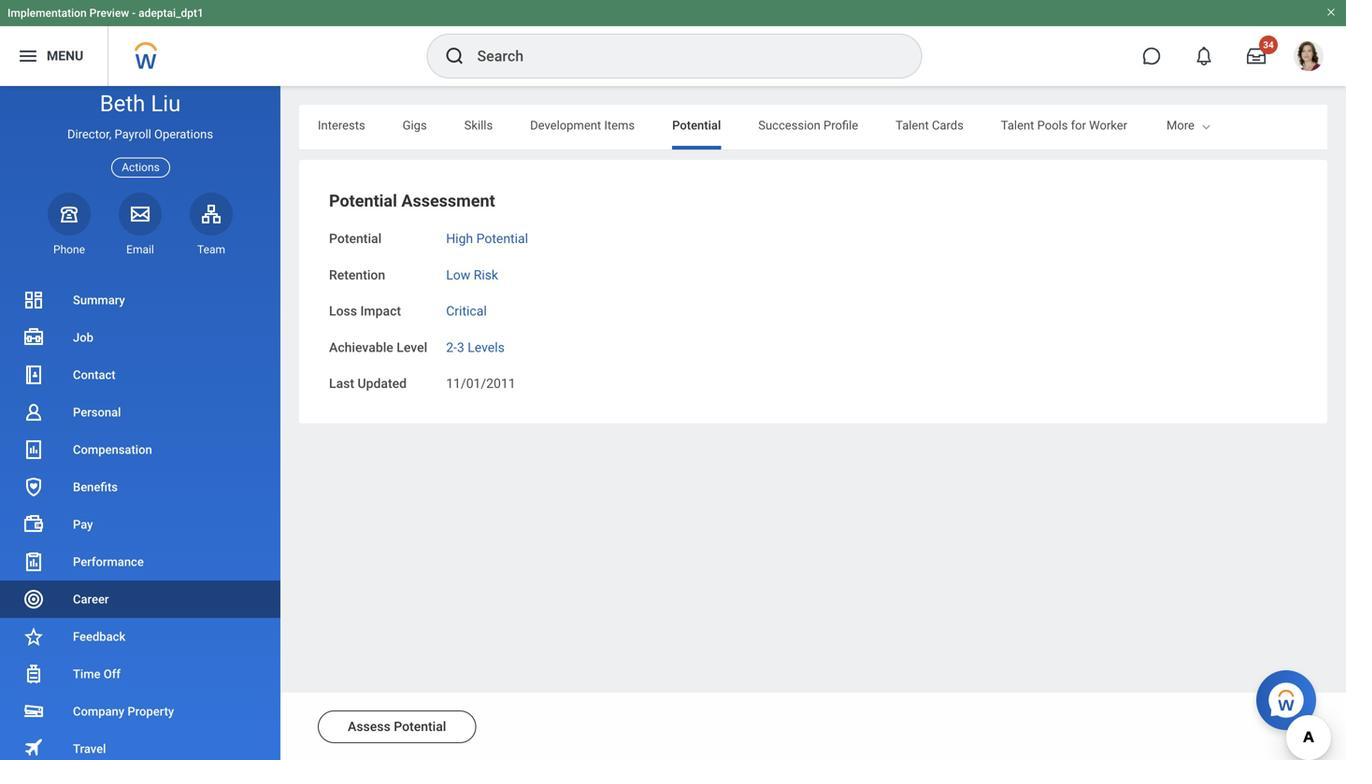 Task type: describe. For each thing, give the bounding box(es) containing it.
talent for talent cards
[[896, 118, 929, 132]]

liu
[[151, 90, 181, 117]]

compensation image
[[22, 438, 45, 461]]

potential assessment
[[329, 191, 495, 211]]

loss
[[329, 303, 357, 319]]

pools
[[1037, 118, 1068, 132]]

level
[[397, 340, 427, 355]]

34 button
[[1236, 36, 1278, 77]]

search image
[[444, 45, 466, 67]]

compensation
[[73, 443, 152, 457]]

off
[[104, 667, 121, 681]]

phone
[[53, 243, 85, 256]]

justify image
[[17, 45, 39, 67]]

job image
[[22, 326, 45, 349]]

summary image
[[22, 289, 45, 311]]

worker
[[1089, 118, 1128, 132]]

email
[[126, 243, 154, 256]]

director, payroll operations
[[67, 127, 213, 141]]

adeptai_dpt1
[[138, 7, 204, 20]]

critical
[[446, 303, 487, 319]]

menu
[[47, 48, 83, 64]]

last
[[329, 376, 354, 391]]

preview
[[89, 7, 129, 20]]

email button
[[119, 192, 162, 257]]

11/01/2011
[[446, 376, 516, 391]]

skills
[[464, 118, 493, 132]]

more
[[1167, 118, 1195, 132]]

team link
[[190, 192, 233, 257]]

last updated element
[[446, 365, 516, 392]]

levels
[[468, 340, 505, 355]]

company
[[73, 704, 124, 718]]

job link
[[0, 319, 280, 356]]

succession
[[758, 118, 821, 132]]

time off image
[[22, 663, 45, 685]]

profile logan mcneil image
[[1294, 41, 1324, 75]]

phone beth liu element
[[48, 242, 91, 257]]

summary link
[[0, 281, 280, 319]]

career link
[[0, 581, 280, 618]]

achievable
[[329, 340, 393, 355]]

travel link
[[0, 730, 280, 760]]

job
[[73, 330, 93, 345]]

loss impact
[[329, 303, 401, 319]]

performance link
[[0, 543, 280, 581]]

time off link
[[0, 655, 280, 693]]

updated
[[358, 376, 407, 391]]

summary
[[73, 293, 125, 307]]

company property
[[73, 704, 174, 718]]

achievable level
[[329, 340, 427, 355]]

director,
[[67, 127, 112, 141]]

feedback image
[[22, 625, 45, 648]]

development
[[530, 118, 601, 132]]

actions button
[[111, 158, 170, 177]]

performance
[[73, 555, 144, 569]]

Search Workday  search field
[[477, 36, 883, 77]]

2-
[[446, 340, 457, 355]]

team beth liu element
[[190, 242, 233, 257]]

feedback link
[[0, 618, 280, 655]]

close environment banner image
[[1326, 7, 1337, 18]]

property
[[127, 704, 174, 718]]

implementation preview -   adeptai_dpt1
[[7, 7, 204, 20]]

inbox large image
[[1247, 47, 1266, 65]]

learning
[[1165, 118, 1212, 132]]

assessment
[[401, 191, 495, 211]]

tab list containing interests
[[299, 105, 1328, 150]]

-
[[132, 7, 136, 20]]

benefits image
[[22, 476, 45, 498]]

34
[[1263, 39, 1274, 50]]



Task type: vqa. For each thing, say whether or not it's contained in the screenshot.
Previous Page icon
no



Task type: locate. For each thing, give the bounding box(es) containing it.
1 horizontal spatial talent
[[1001, 118, 1034, 132]]

pay
[[73, 517, 93, 532]]

time off
[[73, 667, 121, 681]]

time
[[73, 667, 101, 681]]

assess
[[348, 719, 391, 734]]

assess potential
[[348, 719, 446, 734]]

payroll
[[115, 127, 151, 141]]

phone button
[[48, 192, 91, 257]]

low risk
[[446, 267, 498, 283]]

phone image
[[56, 203, 82, 225]]

mail image
[[129, 203, 151, 225]]

impact
[[360, 303, 401, 319]]

talent cards
[[896, 118, 964, 132]]

notifications large image
[[1195, 47, 1214, 65]]

risk
[[474, 267, 498, 283]]

tab list
[[299, 105, 1328, 150]]

succession profile
[[758, 118, 858, 132]]

retention
[[329, 267, 385, 283]]

0 horizontal spatial talent
[[896, 118, 929, 132]]

contact link
[[0, 356, 280, 394]]

feedback
[[73, 630, 126, 644]]

pay image
[[22, 513, 45, 536]]

company property image
[[22, 700, 45, 723]]

email beth liu element
[[119, 242, 162, 257]]

career image
[[22, 588, 45, 611]]

low
[[446, 267, 470, 283]]

navigation pane region
[[0, 86, 280, 760]]

critical link
[[446, 300, 487, 319]]

talent pools for worker
[[1001, 118, 1128, 132]]

items
[[604, 118, 635, 132]]

potential inside tab list
[[672, 118, 721, 132]]

personal image
[[22, 401, 45, 424]]

development items
[[530, 118, 635, 132]]

last updated
[[329, 376, 407, 391]]

team
[[197, 243, 225, 256]]

cards
[[932, 118, 964, 132]]

high
[[446, 231, 473, 246]]

performance image
[[22, 551, 45, 573]]

1 talent from the left
[[896, 118, 929, 132]]

talent left cards
[[896, 118, 929, 132]]

menu banner
[[0, 0, 1346, 86]]

talent
[[896, 118, 929, 132], [1001, 118, 1034, 132]]

beth liu
[[100, 90, 181, 117]]

high potential
[[446, 231, 528, 246]]

company property link
[[0, 693, 280, 730]]

talent left pools
[[1001, 118, 1034, 132]]

2-3 levels
[[446, 340, 505, 355]]

contact
[[73, 368, 116, 382]]

gigs
[[403, 118, 427, 132]]

assess potential button
[[318, 711, 476, 743]]

list containing summary
[[0, 281, 280, 760]]

compensation link
[[0, 431, 280, 468]]

for
[[1071, 118, 1086, 132]]

beth
[[100, 90, 145, 117]]

view team image
[[200, 203, 223, 225]]

career
[[73, 592, 109, 606]]

profile
[[824, 118, 858, 132]]

menu button
[[0, 26, 108, 86]]

implementation
[[7, 7, 87, 20]]

operations
[[154, 127, 213, 141]]

travel image
[[22, 736, 45, 759]]

pay link
[[0, 506, 280, 543]]

talent for talent pools for worker
[[1001, 118, 1034, 132]]

2-3 levels link
[[446, 336, 505, 355]]

contact image
[[22, 364, 45, 386]]

2 talent from the left
[[1001, 118, 1034, 132]]

list
[[0, 281, 280, 760]]

benefits
[[73, 480, 118, 494]]

actions
[[122, 161, 160, 174]]

high potential link
[[446, 227, 528, 246]]

interests
[[318, 118, 365, 132]]

potential
[[672, 118, 721, 132], [329, 191, 397, 211], [329, 231, 382, 246], [476, 231, 528, 246], [394, 719, 446, 734]]

personal link
[[0, 394, 280, 431]]

3
[[457, 340, 464, 355]]

travel
[[73, 742, 106, 756]]

potential inside button
[[394, 719, 446, 734]]

personal
[[73, 405, 121, 419]]

benefits link
[[0, 468, 280, 506]]

low risk link
[[446, 263, 498, 283]]



